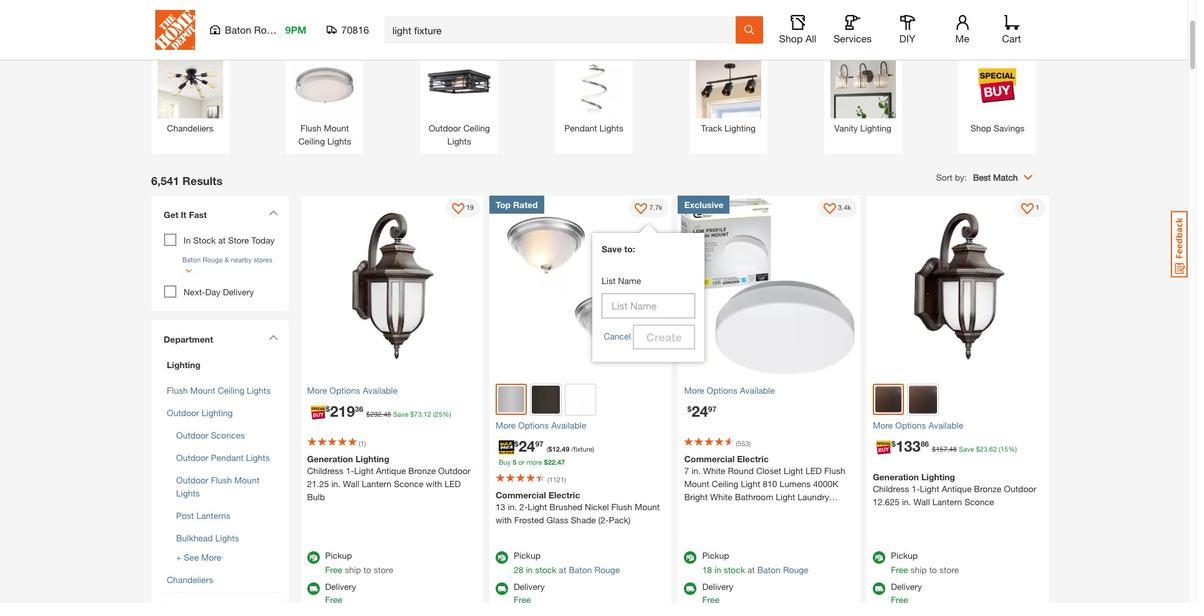 Task type: vqa. For each thing, say whether or not it's contained in the screenshot.
White image
yes



Task type: describe. For each thing, give the bounding box(es) containing it.
light up lumens
[[784, 466, 803, 477]]

outdoor inside generation lighting childress 1-light antique bronze outdoor 21.25 in. wall lantern sconce with led bulb
[[438, 466, 471, 477]]

. left 15
[[988, 445, 990, 453]]

white image
[[567, 386, 595, 414]]

glass
[[547, 515, 569, 526]]

( right 73
[[433, 410, 435, 419]]

led inside generation lighting childress 1-light antique bronze outdoor 21.25 in. wall lantern sconce with led bulb
[[445, 479, 461, 490]]

$ up 7
[[688, 405, 692, 414]]

outdoor pendant lights
[[176, 453, 270, 463]]

light down lumens
[[776, 492, 795, 503]]

store for 219
[[374, 565, 393, 576]]

19
[[466, 203, 474, 212]]

generation for 21.25
[[307, 454, 353, 465]]

0 horizontal spatial 24
[[519, 438, 535, 455]]

) for brushed
[[565, 476, 566, 484]]

bronze image
[[910, 386, 937, 414]]

List Name text field
[[602, 294, 695, 319]]

0 horizontal spatial 97
[[535, 439, 544, 449]]

generation lighting childress 1-light antique bronze outdoor 12.625 in. wall lantern sconce
[[873, 472, 1037, 507]]

outdoor sconces
[[176, 430, 245, 441]]

23
[[980, 445, 988, 453]]

list
[[602, 276, 616, 286]]

bulkhead
[[176, 533, 213, 544]]

get
[[164, 209, 178, 220]]

more
[[527, 458, 542, 466]]

outdoor lighting link
[[167, 408, 233, 418]]

in. inside generation lighting childress 1-light antique bronze outdoor 12.625 in. wall lantern sconce
[[902, 497, 912, 507]]

$ right 36 in the bottom of the page
[[366, 410, 370, 419]]

$ up 5
[[515, 439, 519, 449]]

1 horizontal spatial 24
[[692, 403, 708, 420]]

more options available link up /fixture
[[496, 419, 666, 432]]

display image for 3.4k
[[824, 203, 836, 215]]

baton rouge link for 24
[[758, 565, 809, 576]]

create
[[646, 331, 682, 344]]

display image for 7.7k
[[635, 203, 648, 215]]

light inside generation lighting childress 1-light antique bronze outdoor 21.25 in. wall lantern sconce with led bulb
[[354, 466, 374, 477]]

more options available for more options available link above 157 at the bottom of the page
[[873, 420, 964, 431]]

post lanterns link
[[176, 511, 231, 521]]

options for more options available link on top of 553
[[707, 385, 738, 396]]

light fixture
[[151, 1, 337, 37]]

) for bronze
[[364, 440, 366, 448]]

1121
[[549, 476, 565, 484]]

wall for 21.25
[[343, 479, 359, 490]]

create button
[[633, 325, 695, 350]]

$ inside $ 219 36
[[326, 405, 330, 414]]

flush inside commercial electric 13 in. 2-light brushed nickel flush mount with frosted glass shade (2-pack)
[[611, 502, 633, 513]]

top rated
[[496, 199, 538, 210]]

options for more options available link above 157 at the bottom of the page
[[896, 420, 926, 431]]

1- for 21.25
[[346, 466, 354, 477]]

pickup for 18 in stock's available shipping image
[[703, 551, 729, 561]]

store
[[228, 235, 249, 245]]

options for more options available link over 292
[[330, 385, 360, 396]]

outdoor for outdoor sconces
[[176, 430, 209, 441]]

lantern for 21.25
[[362, 479, 392, 490]]

47
[[558, 458, 565, 466]]

$ 292 . 48 save $ 73 . 12 ( 25 %)
[[366, 410, 451, 419]]

pickup 28 in stock at baton rouge
[[514, 551, 620, 576]]

shop for shop all
[[779, 32, 803, 44]]

stock
[[193, 235, 216, 245]]

lights down 'lighting' link in the left bottom of the page
[[247, 385, 271, 396]]

results
[[182, 174, 223, 187]]

vanity lighting image
[[831, 53, 896, 118]]

match
[[994, 172, 1018, 182]]

pickup 18 in stock at baton rouge
[[703, 551, 809, 576]]

lighting for generation lighting childress 1-light antique bronze outdoor 21.25 in. wall lantern sconce with led bulb
[[356, 454, 389, 465]]

childress for 12.625
[[873, 484, 910, 494]]

219
[[330, 403, 355, 420]]

fast
[[189, 209, 207, 220]]

0 horizontal spatial at
[[218, 235, 226, 245]]

48 for 219
[[384, 410, 391, 419]]

bronze for childress 1-light antique bronze outdoor 21.25 in. wall lantern sconce with led bulb
[[408, 466, 436, 477]]

more options available link up 553
[[684, 384, 854, 397]]

0 horizontal spatial pendant
[[211, 453, 244, 463]]

0 horizontal spatial 12
[[424, 410, 431, 419]]

flush up outdoor lighting link
[[167, 385, 188, 396]]

7 in. white round closet light led flush mount ceiling light 810 lumens 4000k bright white bathroom light laundry room image
[[678, 196, 861, 378]]

outdoor sconces link
[[176, 430, 245, 441]]

more for more options available link over 292
[[307, 385, 327, 396]]

+ see more link
[[176, 551, 282, 564]]

services
[[834, 32, 872, 44]]

in stock at store today link
[[184, 235, 275, 245]]

pendant inside pendant lights link
[[565, 123, 597, 133]]

to:
[[625, 244, 635, 254]]

childress for 21.25
[[307, 466, 344, 477]]

0 horizontal spatial $ 24 97
[[515, 438, 544, 455]]

pickup for available shipping icon related to free
[[325, 551, 352, 561]]

bathroom
[[735, 492, 774, 503]]

&
[[225, 255, 229, 264]]

49
[[562, 445, 570, 453]]

18
[[703, 565, 712, 576]]

outdoor ceiling lights link
[[427, 53, 492, 148]]

0 vertical spatial 97
[[708, 405, 717, 414]]

save to:
[[602, 244, 635, 254]]

bulkhead lights link
[[176, 533, 239, 544]]

rouge inside "pickup 18 in stock at baton rouge"
[[783, 565, 809, 576]]

shop savings link
[[965, 53, 1031, 134]]

commercial electric 13 in. 2-light brushed nickel flush mount with frosted glass shade (2-pack)
[[496, 490, 660, 526]]

shop for shop savings
[[971, 123, 992, 133]]

6,541 results
[[151, 174, 223, 187]]

cancel
[[604, 331, 631, 341]]

store for 133
[[940, 565, 959, 576]]

the home depot logo image
[[155, 10, 195, 50]]

led inside commercial electric 7 in. white round closet light led flush mount ceiling light 810 lumens 4000k bright white bathroom light laundry room
[[806, 466, 822, 477]]

$ right the more
[[544, 458, 548, 466]]

commercial for (
[[496, 490, 546, 501]]

12.625
[[873, 497, 900, 507]]

pendant lights
[[565, 123, 624, 133]]

track lighting image
[[696, 53, 761, 118]]

553
[[738, 440, 749, 448]]

outdoor ceiling lights
[[429, 123, 490, 146]]

feedback link image
[[1171, 211, 1188, 278]]

at for (
[[559, 565, 567, 576]]

available shipping image for free
[[307, 583, 320, 596]]

shop all button
[[778, 15, 818, 45]]

lighting for generation lighting childress 1-light antique bronze outdoor 12.625 in. wall lantern sconce
[[922, 472, 955, 482]]

vanity lighting
[[835, 123, 892, 133]]

services button
[[833, 15, 873, 45]]

flush mount ceiling lights image
[[292, 53, 358, 118]]

available for more options available link over 292
[[363, 385, 398, 396]]

baton inside pickup 28 in stock at baton rouge
[[569, 565, 592, 576]]

0 vertical spatial chandeliers link
[[157, 53, 223, 134]]

$ up the 22
[[549, 445, 552, 453]]

list name
[[602, 276, 641, 286]]

shade
[[571, 515, 596, 526]]

1 vertical spatial flush mount ceiling lights link
[[167, 385, 271, 396]]

outdoor for outdoor pendant lights
[[176, 453, 209, 463]]

flush inside commercial electric 7 in. white round closet light led flush mount ceiling light 810 lumens 4000k bright white bathroom light laundry room
[[825, 466, 846, 477]]

1 horizontal spatial flush mount ceiling lights
[[298, 123, 351, 146]]

lights up + see more link
[[215, 533, 239, 544]]

mount inside commercial electric 7 in. white round closet light led flush mount ceiling light 810 lumens 4000k bright white bathroom light laundry room
[[684, 479, 710, 490]]

1 chandeliers from the top
[[167, 123, 213, 133]]

( for ( 1121 )
[[548, 476, 549, 484]]

. right 36 in the bottom of the page
[[382, 410, 384, 419]]

outdoor for outdoor lighting
[[167, 408, 199, 418]]

stores
[[254, 255, 273, 264]]

nickel
[[585, 502, 609, 513]]

sconce for childress 1-light antique bronze outdoor 21.25 in. wall lantern sconce with led bulb
[[394, 479, 424, 490]]

mount inside the flush mount ceiling lights
[[324, 123, 349, 133]]

1 horizontal spatial $ 24 97
[[688, 403, 717, 420]]

mount inside commercial electric 13 in. 2-light brushed nickel flush mount with frosted glass shade (2-pack)
[[635, 502, 660, 513]]

shop all
[[779, 32, 817, 44]]

ceiling down 'lighting' link in the left bottom of the page
[[218, 385, 244, 396]]

0 horizontal spatial flush mount ceiling lights
[[167, 385, 271, 396]]

department link
[[157, 327, 282, 352]]

available for pickup image for 18 in stock
[[684, 552, 697, 564]]

outdoor ceiling lights image
[[427, 53, 492, 118]]

more options available link up 292
[[307, 384, 477, 397]]

display image for 19
[[452, 203, 465, 215]]

outdoor for outdoor flush mount lights
[[176, 475, 209, 486]]

ship for 219
[[345, 565, 361, 576]]

( right 62
[[999, 445, 1001, 453]]

childress 1-light antique bronze outdoor 21.25 in. wall lantern sconce with led bulb image
[[301, 196, 483, 378]]

savings
[[994, 123, 1025, 133]]

room
[[684, 505, 708, 516]]

me button
[[943, 15, 983, 45]]

available for more options available link on top of 553
[[740, 385, 775, 396]]

(2-
[[599, 515, 609, 526]]

caret icon image for lighting
[[269, 335, 278, 340]]

$ left 62
[[976, 445, 980, 453]]

) inside ( $ 12 . 49 /fixture ) buy 5 or more $ 22 . 47
[[593, 445, 595, 453]]

free for 219
[[325, 565, 342, 576]]

1- for 12.625
[[912, 484, 920, 494]]

to for 219
[[364, 565, 371, 576]]

with inside commercial electric 13 in. 2-light brushed nickel flush mount with frosted glass shade (2-pack)
[[496, 515, 512, 526]]

. up 47
[[560, 445, 562, 453]]

cart
[[1002, 32, 1021, 44]]

6,541
[[151, 174, 179, 187]]

2-
[[520, 502, 528, 513]]

display image for 1
[[1022, 203, 1034, 215]]

buy
[[499, 458, 511, 466]]

$ 219 36
[[326, 403, 363, 420]]

save for 133
[[959, 445, 974, 453]]

1 vertical spatial 1
[[361, 440, 364, 448]]

lights inside outdoor ceiling lights
[[448, 136, 471, 146]]

$ right 86
[[932, 445, 936, 453]]

shop savings
[[971, 123, 1025, 133]]

diy
[[900, 32, 916, 44]]

available shipping image for 18 in stock
[[684, 583, 697, 596]]

more options available link up 157 at the bottom of the page
[[873, 419, 1043, 432]]

outdoor lighting
[[167, 408, 233, 418]]

lights up outdoor flush mount lights link
[[246, 453, 270, 463]]

available for pickup image for 28 in stock
[[496, 552, 508, 564]]

157
[[936, 445, 948, 453]]

What can we help you find today? search field
[[393, 17, 735, 43]]

childress 1-light antique bronze outdoor 12.625 in. wall lantern sconce image
[[867, 196, 1049, 378]]

5
[[513, 458, 517, 466]]

save for 219
[[393, 410, 408, 419]]

9pm
[[285, 24, 307, 36]]

2 chandeliers from the top
[[167, 575, 213, 585]]

sconces
[[211, 430, 245, 441]]



Task type: locate. For each thing, give the bounding box(es) containing it.
at for 24
[[748, 565, 755, 576]]

lighting inside 'lighting' link
[[167, 360, 201, 370]]

bulb
[[307, 492, 325, 503]]

commercial electric 7 in. white round closet light led flush mount ceiling light 810 lumens 4000k bright white bathroom light laundry room
[[684, 454, 846, 516]]

0 vertical spatial pendant
[[565, 123, 597, 133]]

( up round
[[736, 440, 738, 448]]

1 vertical spatial electric
[[549, 490, 580, 501]]

caret icon image inside department link
[[269, 335, 278, 340]]

1 store from the left
[[374, 565, 393, 576]]

frosted
[[514, 515, 544, 526]]

0 vertical spatial white
[[703, 466, 726, 477]]

1 horizontal spatial display image
[[824, 203, 836, 215]]

2 ship from the left
[[911, 565, 927, 576]]

more
[[307, 385, 327, 396], [684, 385, 705, 396], [496, 420, 516, 431], [873, 420, 893, 431], [201, 552, 221, 563]]

more for more options available link on top of 553
[[684, 385, 705, 396]]

1 horizontal spatial led
[[806, 466, 822, 477]]

baton rouge & nearby stores
[[182, 255, 273, 264]]

0 horizontal spatial generation
[[307, 454, 353, 465]]

childress up 12.625
[[873, 484, 910, 494]]

bulkhead lights
[[176, 533, 239, 544]]

0 horizontal spatial lantern
[[362, 479, 392, 490]]

1 to from the left
[[364, 565, 371, 576]]

mount inside the outdoor flush mount lights
[[234, 475, 260, 486]]

outdoor flush mount lights link
[[176, 475, 260, 499]]

wall inside generation lighting childress 1-light antique bronze outdoor 12.625 in. wall lantern sconce
[[914, 497, 930, 507]]

1- inside generation lighting childress 1-light antique bronze outdoor 21.25 in. wall lantern sconce with led bulb
[[346, 466, 354, 477]]

available shipping image for free
[[873, 583, 886, 596]]

brushed
[[550, 502, 583, 513]]

light inside commercial electric 13 in. 2-light brushed nickel flush mount with frosted glass shade (2-pack)
[[528, 502, 547, 513]]

available for pickup image down bulb
[[307, 552, 320, 564]]

flush mount ceiling lights down flush mount ceiling lights image
[[298, 123, 351, 146]]

more options available for more options available link over 292
[[307, 385, 398, 396]]

in inside pickup 28 in stock at baton rouge
[[526, 565, 533, 576]]

commercial up 2-
[[496, 490, 546, 501]]

commercial for 24
[[684, 454, 735, 465]]

1 vertical spatial antique
[[942, 484, 972, 494]]

2 free from the left
[[891, 565, 908, 576]]

( down 36 in the bottom of the page
[[359, 440, 361, 448]]

1 vertical spatial flush mount ceiling lights
[[167, 385, 271, 396]]

1 vertical spatial 12
[[552, 445, 560, 453]]

1 horizontal spatial display image
[[1022, 203, 1034, 215]]

commercial inside commercial electric 13 in. 2-light brushed nickel flush mount with frosted glass shade (2-pack)
[[496, 490, 546, 501]]

at
[[218, 235, 226, 245], [559, 565, 567, 576], [748, 565, 755, 576]]

in stock at store today
[[184, 235, 275, 245]]

pickup free ship to store for 219
[[325, 551, 393, 576]]

more options available up 36 in the bottom of the page
[[307, 385, 398, 396]]

shop left all
[[779, 32, 803, 44]]

( inside ( $ 12 . 49 /fixture ) buy 5 or more $ 22 . 47
[[547, 445, 549, 453]]

more options available up 86
[[873, 420, 964, 431]]

bronze inside generation lighting childress 1-light antique bronze outdoor 21.25 in. wall lantern sconce with led bulb
[[408, 466, 436, 477]]

lights
[[600, 123, 624, 133], [327, 136, 351, 146], [448, 136, 471, 146], [247, 385, 271, 396], [246, 453, 270, 463], [176, 488, 200, 499], [215, 533, 239, 544]]

wall
[[343, 479, 359, 490], [914, 497, 930, 507]]

commercial up 7
[[684, 454, 735, 465]]

outdoor inside generation lighting childress 1-light antique bronze outdoor 12.625 in. wall lantern sconce
[[1004, 484, 1037, 494]]

2 available shipping image from the left
[[873, 583, 886, 596]]

ceiling down outdoor ceiling lights image in the left top of the page
[[463, 123, 490, 133]]

2 display image from the left
[[1022, 203, 1034, 215]]

lantern for 12.625
[[933, 497, 962, 507]]

caret icon image up 'lighting' link in the left bottom of the page
[[269, 335, 278, 340]]

in. left 2-
[[508, 502, 517, 513]]

0 horizontal spatial with
[[426, 479, 442, 490]]

2 available shipping image from the left
[[496, 583, 508, 596]]

. right 86
[[948, 445, 950, 453]]

lighting right vanity
[[861, 123, 892, 133]]

)
[[364, 440, 366, 448], [749, 440, 751, 448], [593, 445, 595, 453], [565, 476, 566, 484]]

2 in from the left
[[715, 565, 722, 576]]

outdoor down the outdoor sconces link
[[176, 453, 209, 463]]

1 stock from the left
[[535, 565, 557, 576]]

15
[[1001, 445, 1009, 453]]

0 vertical spatial with
[[426, 479, 442, 490]]

sconce inside generation lighting childress 1-light antique bronze outdoor 12.625 in. wall lantern sconce
[[965, 497, 994, 507]]

day
[[205, 287, 221, 297]]

lighting for vanity lighting
[[861, 123, 892, 133]]

sort
[[936, 172, 953, 182]]

1 horizontal spatial 12
[[552, 445, 560, 453]]

available for pickup image
[[684, 552, 697, 564], [873, 552, 886, 564]]

electric for 24
[[737, 454, 769, 465]]

1 horizontal spatial commercial
[[684, 454, 735, 465]]

stock for (
[[535, 565, 557, 576]]

available shipping image
[[307, 583, 320, 596], [496, 583, 508, 596]]

exclusive
[[684, 199, 724, 210]]

light
[[354, 466, 374, 477], [784, 466, 803, 477], [741, 479, 761, 490], [920, 484, 940, 494], [776, 492, 795, 503], [528, 502, 547, 513]]

1 vertical spatial save
[[393, 410, 408, 419]]

electric
[[737, 454, 769, 465], [549, 490, 580, 501]]

0 vertical spatial 12
[[424, 410, 431, 419]]

pendant
[[565, 123, 597, 133], [211, 453, 244, 463]]

lighting right track
[[725, 123, 756, 133]]

pickup inside pickup 28 in stock at baton rouge
[[514, 551, 541, 561]]

1 horizontal spatial pickup free ship to store
[[891, 551, 959, 576]]

2 caret icon image from the top
[[269, 335, 278, 340]]

48 for 133
[[950, 445, 957, 453]]

next-day delivery
[[184, 287, 254, 297]]

chandeliers
[[167, 123, 213, 133], [167, 575, 213, 585]]

1 vertical spatial 48
[[950, 445, 957, 453]]

antique bronze image
[[876, 387, 902, 413]]

$ 24 97 up the more
[[515, 438, 544, 455]]

1 horizontal spatial available shipping image
[[873, 583, 886, 596]]

pickup inside "pickup 18 in stock at baton rouge"
[[703, 551, 729, 561]]

0 vertical spatial lantern
[[362, 479, 392, 490]]

outdoor pendant lights link
[[176, 453, 270, 463]]

shop left savings
[[971, 123, 992, 133]]

12 left 49 on the left bottom of the page
[[552, 445, 560, 453]]

%) right 73
[[443, 410, 451, 419]]

rouge inside pickup 28 in stock at baton rouge
[[595, 565, 620, 576]]

1 horizontal spatial antique
[[942, 484, 972, 494]]

1 horizontal spatial lantern
[[933, 497, 962, 507]]

( for ( 1 )
[[359, 440, 361, 448]]

2 pickup free ship to store from the left
[[891, 551, 959, 576]]

more up $ 219 36
[[307, 385, 327, 396]]

0 horizontal spatial bronze
[[408, 466, 436, 477]]

0 vertical spatial 24
[[692, 403, 708, 420]]

more down create button
[[684, 385, 705, 396]]

available for pickup image down room
[[684, 552, 697, 564]]

bronze inside generation lighting childress 1-light antique bronze outdoor 12.625 in. wall lantern sconce
[[974, 484, 1002, 494]]

wall inside generation lighting childress 1-light antique bronze outdoor 21.25 in. wall lantern sconce with led bulb
[[343, 479, 359, 490]]

1 free from the left
[[325, 565, 342, 576]]

display image
[[635, 203, 648, 215], [1022, 203, 1034, 215]]

1 available shipping image from the left
[[307, 583, 320, 596]]

0 vertical spatial shop
[[779, 32, 803, 44]]

cart link
[[998, 15, 1026, 45]]

$ 24 97 up 7
[[688, 403, 717, 420]]

0 vertical spatial led
[[806, 466, 822, 477]]

97
[[708, 405, 717, 414], [535, 439, 544, 449]]

by:
[[955, 172, 967, 182]]

0 horizontal spatial antique
[[376, 466, 406, 477]]

flush inside the outdoor flush mount lights
[[211, 475, 232, 486]]

0 horizontal spatial display image
[[635, 203, 648, 215]]

$ left 36 in the bottom of the page
[[326, 405, 330, 414]]

options
[[330, 385, 360, 396], [707, 385, 738, 396], [518, 420, 549, 431], [896, 420, 926, 431]]

3.4k button
[[818, 199, 858, 217]]

more options available for more options available link on top of 553
[[684, 385, 775, 396]]

lights inside pendant lights link
[[600, 123, 624, 133]]

48 right 292
[[384, 410, 391, 419]]

%) for 133
[[1009, 445, 1017, 453]]

ship for 133
[[911, 565, 927, 576]]

2 baton rouge link from the left
[[758, 565, 809, 576]]

shop
[[779, 32, 803, 44], [971, 123, 992, 133]]

bronze down 73
[[408, 466, 436, 477]]

display image inside 19 dropdown button
[[452, 203, 465, 215]]

electric inside commercial electric 13 in. 2-light brushed nickel flush mount with frosted glass shade (2-pack)
[[549, 490, 580, 501]]

2 stock from the left
[[724, 565, 745, 576]]

display image inside the 3.4k dropdown button
[[824, 203, 836, 215]]

0 vertical spatial save
[[602, 244, 622, 254]]

more options available up 553
[[684, 385, 775, 396]]

display image inside 1 dropdown button
[[1022, 203, 1034, 215]]

lantern
[[362, 479, 392, 490], [933, 497, 962, 507]]

in. inside commercial electric 13 in. 2-light brushed nickel flush mount with frosted glass shade (2-pack)
[[508, 502, 517, 513]]

antique inside generation lighting childress 1-light antique bronze outdoor 12.625 in. wall lantern sconce
[[942, 484, 972, 494]]

caret icon image inside get it fast link
[[269, 210, 278, 215]]

73
[[414, 410, 422, 419]]

sconce inside generation lighting childress 1-light antique bronze outdoor 21.25 in. wall lantern sconce with led bulb
[[394, 479, 424, 490]]

0 horizontal spatial store
[[374, 565, 393, 576]]

12
[[424, 410, 431, 419], [552, 445, 560, 453]]

stock inside "pickup 18 in stock at baton rouge"
[[724, 565, 745, 576]]

in for 24
[[715, 565, 722, 576]]

shop savings image
[[965, 53, 1031, 118]]

%)
[[443, 410, 451, 419], [1009, 445, 1017, 453]]

stock right 28
[[535, 565, 557, 576]]

) for closet
[[749, 440, 751, 448]]

more for more options available link over /fixture
[[496, 420, 516, 431]]

lights down pendant lights image
[[600, 123, 624, 133]]

0 horizontal spatial available for pickup image
[[684, 552, 697, 564]]

1 vertical spatial childress
[[873, 484, 910, 494]]

1 baton rouge link from the left
[[569, 565, 620, 576]]

light inside generation lighting childress 1-light antique bronze outdoor 12.625 in. wall lantern sconce
[[920, 484, 940, 494]]

2 to from the left
[[930, 565, 937, 576]]

0 horizontal spatial free
[[325, 565, 342, 576]]

free for 133
[[891, 565, 908, 576]]

vanity lighting link
[[831, 53, 896, 134]]

0 horizontal spatial 1-
[[346, 466, 354, 477]]

22
[[548, 458, 556, 466]]

( $ 12 . 49 /fixture ) buy 5 or more $ 22 . 47
[[499, 445, 595, 466]]

lighting link
[[164, 358, 276, 371]]

outdoor down 15
[[1004, 484, 1037, 494]]

generation inside generation lighting childress 1-light antique bronze outdoor 21.25 in. wall lantern sconce with led bulb
[[307, 454, 353, 465]]

1 horizontal spatial with
[[496, 515, 512, 526]]

0 horizontal spatial electric
[[549, 490, 580, 501]]

lantern inside generation lighting childress 1-light antique bronze outdoor 21.25 in. wall lantern sconce with led bulb
[[362, 479, 392, 490]]

lights down outdoor ceiling lights image in the left top of the page
[[448, 136, 471, 146]]

lantern down 157 at the bottom of the page
[[933, 497, 962, 507]]

baton right the 18
[[758, 565, 781, 576]]

fixture
[[232, 1, 337, 37]]

19 button
[[446, 199, 480, 217]]

1 horizontal spatial ship
[[911, 565, 927, 576]]

1 vertical spatial 24
[[519, 438, 535, 455]]

pickup
[[325, 551, 352, 561], [514, 551, 541, 561], [703, 551, 729, 561], [891, 551, 918, 561]]

in right the 18
[[715, 565, 722, 576]]

$ left 25
[[410, 410, 414, 419]]

brushed nickel image
[[498, 387, 525, 413]]

with
[[426, 479, 442, 490], [496, 515, 512, 526]]

. up ( 1121 ) at the left bottom of page
[[556, 458, 558, 466]]

pack)
[[609, 515, 631, 526]]

options down oil rubbed bronze icon
[[518, 420, 549, 431]]

48 right 157 at the bottom of the page
[[950, 445, 957, 453]]

%) right 62
[[1009, 445, 1017, 453]]

bronze down "23" on the bottom of the page
[[974, 484, 1002, 494]]

available for more options available link above 157 at the bottom of the page
[[929, 420, 964, 431]]

available for pickup image for free
[[873, 552, 886, 564]]

13 in. 2-light brushed nickel flush mount with frosted glass shade (2-pack) image
[[490, 196, 672, 378]]

0 vertical spatial %)
[[443, 410, 451, 419]]

$ inside $ 133 86
[[892, 439, 896, 449]]

stock for 24
[[724, 565, 745, 576]]

available up 292
[[363, 385, 398, 396]]

sconce for childress 1-light antique bronze outdoor 12.625 in. wall lantern sconce
[[965, 497, 994, 507]]

pickup for available shipping image corresponding to free
[[891, 551, 918, 561]]

( down the 22
[[548, 476, 549, 484]]

with inside generation lighting childress 1-light antique bronze outdoor 21.25 in. wall lantern sconce with led bulb
[[426, 479, 442, 490]]

1 vertical spatial with
[[496, 515, 512, 526]]

( for ( 553 )
[[736, 440, 738, 448]]

next-day delivery link
[[184, 287, 254, 297]]

1 vertical spatial chandeliers
[[167, 575, 213, 585]]

0 vertical spatial caret icon image
[[269, 210, 278, 215]]

save left to:
[[602, 244, 622, 254]]

ceiling inside outdoor ceiling lights
[[463, 123, 490, 133]]

1 horizontal spatial store
[[940, 565, 959, 576]]

( 1121 )
[[548, 476, 566, 484]]

1 vertical spatial bronze
[[974, 484, 1002, 494]]

at right 28
[[559, 565, 567, 576]]

1 vertical spatial %)
[[1009, 445, 1017, 453]]

department
[[164, 334, 213, 345]]

ceiling
[[463, 123, 490, 133], [298, 136, 325, 146], [218, 385, 244, 396], [712, 479, 739, 490]]

generation up 21.25
[[307, 454, 353, 465]]

in
[[184, 235, 191, 245]]

closet
[[756, 466, 782, 477]]

next-
[[184, 287, 205, 297]]

1 horizontal spatial shop
[[971, 123, 992, 133]]

chandeliers down chandeliers image
[[167, 123, 213, 133]]

1 horizontal spatial save
[[602, 244, 622, 254]]

0 vertical spatial wall
[[343, 479, 359, 490]]

0 horizontal spatial available shipping image
[[307, 583, 320, 596]]

mount down flush mount ceiling lights image
[[324, 123, 349, 133]]

antique
[[376, 466, 406, 477], [942, 484, 972, 494]]

antique inside generation lighting childress 1-light antique bronze outdoor 21.25 in. wall lantern sconce with led bulb
[[376, 466, 406, 477]]

0 horizontal spatial led
[[445, 479, 461, 490]]

ceiling inside the flush mount ceiling lights
[[298, 136, 325, 146]]

save left 73
[[393, 410, 408, 419]]

3 pickup from the left
[[703, 551, 729, 561]]

in. inside generation lighting childress 1-light antique bronze outdoor 21.25 in. wall lantern sconce with led bulb
[[331, 479, 341, 490]]

0 vertical spatial bronze
[[408, 466, 436, 477]]

0 vertical spatial 1
[[1036, 203, 1040, 212]]

baton down in
[[182, 255, 201, 264]]

lighting for outdoor lighting
[[202, 408, 233, 418]]

at inside "pickup 18 in stock at baton rouge"
[[748, 565, 755, 576]]

post
[[176, 511, 194, 521]]

available up 157 at the bottom of the page
[[929, 420, 964, 431]]

1 vertical spatial shop
[[971, 123, 992, 133]]

antique for 21.25
[[376, 466, 406, 477]]

to for 133
[[930, 565, 937, 576]]

caret icon image for in stock at store today
[[269, 210, 278, 215]]

available for pickup image down 12.625
[[873, 552, 886, 564]]

0 horizontal spatial pickup free ship to store
[[325, 551, 393, 576]]

(
[[433, 410, 435, 419], [359, 440, 361, 448], [736, 440, 738, 448], [547, 445, 549, 453], [999, 445, 1001, 453], [548, 476, 549, 484]]

1 caret icon image from the top
[[269, 210, 278, 215]]

at inside pickup 28 in stock at baton rouge
[[559, 565, 567, 576]]

outdoor for outdoor ceiling lights
[[429, 123, 461, 133]]

1-
[[346, 466, 354, 477], [912, 484, 920, 494]]

2 horizontal spatial at
[[748, 565, 755, 576]]

lighting inside generation lighting childress 1-light antique bronze outdoor 12.625 in. wall lantern sconce
[[922, 472, 955, 482]]

in inside "pickup 18 in stock at baton rouge"
[[715, 565, 722, 576]]

1 display image from the left
[[635, 203, 648, 215]]

lighting inside vanity lighting link
[[861, 123, 892, 133]]

1 display image from the left
[[452, 203, 465, 215]]

1 button
[[1016, 199, 1046, 217]]

0 horizontal spatial 48
[[384, 410, 391, 419]]

light
[[151, 1, 224, 37]]

options for more options available link over /fixture
[[518, 420, 549, 431]]

light down 157 at the bottom of the page
[[920, 484, 940, 494]]

2 available for pickup image from the left
[[496, 552, 508, 564]]

0 vertical spatial $ 24 97
[[688, 403, 717, 420]]

nearby
[[231, 255, 252, 264]]

outdoor down outdoor lighting link
[[176, 430, 209, 441]]

1 horizontal spatial electric
[[737, 454, 769, 465]]

outdoor left buy
[[438, 466, 471, 477]]

1 horizontal spatial sconce
[[965, 497, 994, 507]]

2 vertical spatial save
[[959, 445, 974, 453]]

1 horizontal spatial flush mount ceiling lights link
[[292, 53, 358, 148]]

133
[[896, 438, 921, 455]]

( 1 )
[[359, 440, 366, 448]]

1 horizontal spatial 1
[[1036, 203, 1040, 212]]

caret icon image
[[269, 210, 278, 215], [269, 335, 278, 340]]

13
[[496, 502, 506, 513]]

0 horizontal spatial wall
[[343, 479, 359, 490]]

stock inside pickup 28 in stock at baton rouge
[[535, 565, 557, 576]]

0 horizontal spatial available for pickup image
[[307, 552, 320, 564]]

available for pickup image down 13
[[496, 552, 508, 564]]

sconce
[[394, 479, 424, 490], [965, 497, 994, 507]]

1 horizontal spatial to
[[930, 565, 937, 576]]

more down bulkhead lights link
[[201, 552, 221, 563]]

1 horizontal spatial generation
[[873, 472, 919, 482]]

70816 button
[[327, 24, 370, 36]]

chandeliers image
[[157, 53, 223, 118]]

available shipping image
[[684, 583, 697, 596], [873, 583, 886, 596]]

0 horizontal spatial commercial
[[496, 490, 546, 501]]

outdoor up outdoor sconces
[[167, 408, 199, 418]]

it
[[181, 209, 187, 220]]

1 vertical spatial led
[[445, 479, 461, 490]]

12 inside ( $ 12 . 49 /fixture ) buy 5 or more $ 22 . 47
[[552, 445, 560, 453]]

ceiling inside commercial electric 7 in. white round closet light led flush mount ceiling light 810 lumens 4000k bright white bathroom light laundry room
[[712, 479, 739, 490]]

1 vertical spatial pendant
[[211, 453, 244, 463]]

4000k
[[813, 479, 839, 490]]

1 horizontal spatial wall
[[914, 497, 930, 507]]

antique for 12.625
[[942, 484, 972, 494]]

in. inside commercial electric 7 in. white round closet light led flush mount ceiling light 810 lumens 4000k bright white bathroom light laundry room
[[692, 466, 701, 477]]

lantern down ( 1 )
[[362, 479, 392, 490]]

( for ( $ 12 . 49 /fixture ) buy 5 or more $ 22 . 47
[[547, 445, 549, 453]]

1 vertical spatial commercial
[[496, 490, 546, 501]]

1 in from the left
[[526, 565, 533, 576]]

available for pickup image for free
[[307, 552, 320, 564]]

1 available for pickup image from the left
[[684, 552, 697, 564]]

available for more options available link over /fixture
[[551, 420, 586, 431]]

1- inside generation lighting childress 1-light antique bronze outdoor 12.625 in. wall lantern sconce
[[912, 484, 920, 494]]

white right bright
[[710, 492, 733, 503]]

lighting for track lighting
[[725, 123, 756, 133]]

shop inside button
[[779, 32, 803, 44]]

pickup for 28 in stock available shipping icon
[[514, 551, 541, 561]]

62
[[990, 445, 997, 453]]

available for pickup image
[[307, 552, 320, 564], [496, 552, 508, 564]]

lights down flush mount ceiling lights image
[[327, 136, 351, 146]]

more down brushed nickel image
[[496, 420, 516, 431]]

pickup free ship to store for 133
[[891, 551, 959, 576]]

%) for 219
[[443, 410, 451, 419]]

display image inside 7.7k "dropdown button"
[[635, 203, 648, 215]]

flush up 4000k
[[825, 466, 846, 477]]

flush up pack)
[[611, 502, 633, 513]]

available up 553
[[740, 385, 775, 396]]

1 vertical spatial chandeliers link
[[167, 575, 213, 585]]

save
[[602, 244, 622, 254], [393, 410, 408, 419], [959, 445, 974, 453]]

lumens
[[780, 479, 811, 490]]

baton right light
[[225, 24, 251, 36]]

1 vertical spatial wall
[[914, 497, 930, 507]]

outdoor up post
[[176, 475, 209, 486]]

4 pickup from the left
[[891, 551, 918, 561]]

mount left room
[[635, 502, 660, 513]]

display image left the 19
[[452, 203, 465, 215]]

childress
[[307, 466, 344, 477], [873, 484, 910, 494]]

baton inside "pickup 18 in stock at baton rouge"
[[758, 565, 781, 576]]

0 vertical spatial antique
[[376, 466, 406, 477]]

in for (
[[526, 565, 533, 576]]

1 ship from the left
[[345, 565, 361, 576]]

today
[[251, 235, 275, 245]]

available shipping image for 28 in stock
[[496, 583, 508, 596]]

1 inside dropdown button
[[1036, 203, 1040, 212]]

lantern inside generation lighting childress 1-light antique bronze outdoor 12.625 in. wall lantern sconce
[[933, 497, 962, 507]]

1 vertical spatial white
[[710, 492, 733, 503]]

lighting inside 'track lighting' link
[[725, 123, 756, 133]]

36
[[355, 405, 363, 414]]

lighting down 157 at the bottom of the page
[[922, 472, 955, 482]]

0 vertical spatial flush mount ceiling lights
[[298, 123, 351, 146]]

light up bathroom
[[741, 479, 761, 490]]

. left 25
[[422, 410, 424, 419]]

1 available for pickup image from the left
[[307, 552, 320, 564]]

1 horizontal spatial 1-
[[912, 484, 920, 494]]

wall for 12.625
[[914, 497, 930, 507]]

1 horizontal spatial available for pickup image
[[496, 552, 508, 564]]

0 horizontal spatial ship
[[345, 565, 361, 576]]

lighting inside generation lighting childress 1-light antique bronze outdoor 21.25 in. wall lantern sconce with led bulb
[[356, 454, 389, 465]]

bronze for childress 1-light antique bronze outdoor 12.625 in. wall lantern sconce
[[974, 484, 1002, 494]]

$ left 86
[[892, 439, 896, 449]]

( up the 22
[[547, 445, 549, 453]]

1 pickup from the left
[[325, 551, 352, 561]]

2 store from the left
[[940, 565, 959, 576]]

2 pickup from the left
[[514, 551, 541, 561]]

12 right 73
[[424, 410, 431, 419]]

baton rouge link for $
[[569, 565, 620, 576]]

1 pickup free ship to store from the left
[[325, 551, 393, 576]]

0 vertical spatial chandeliers
[[167, 123, 213, 133]]

0 horizontal spatial stock
[[535, 565, 557, 576]]

2 display image from the left
[[824, 203, 836, 215]]

generation inside generation lighting childress 1-light antique bronze outdoor 12.625 in. wall lantern sconce
[[873, 472, 919, 482]]

1- down $ 219 36
[[346, 466, 354, 477]]

1 vertical spatial 1-
[[912, 484, 920, 494]]

outdoor inside the outdoor flush mount lights
[[176, 475, 209, 486]]

( 553 )
[[736, 440, 751, 448]]

1 horizontal spatial %)
[[1009, 445, 1017, 453]]

antique down 157 at the bottom of the page
[[942, 484, 972, 494]]

me
[[956, 32, 970, 44]]

electric inside commercial electric 7 in. white round closet light led flush mount ceiling light 810 lumens 4000k bright white bathroom light laundry room
[[737, 454, 769, 465]]

2 available for pickup image from the left
[[873, 552, 886, 564]]

flush down flush mount ceiling lights image
[[301, 123, 322, 133]]

get it fast
[[164, 209, 207, 220]]

outdoor inside outdoor ceiling lights
[[429, 123, 461, 133]]

lights inside the outdoor flush mount lights
[[176, 488, 200, 499]]

delivery
[[223, 287, 254, 297], [325, 582, 356, 593], [514, 582, 545, 593], [703, 582, 734, 593], [891, 582, 922, 593]]

oil rubbed bronze image
[[532, 386, 560, 414]]

0 vertical spatial 48
[[384, 410, 391, 419]]

1 available shipping image from the left
[[684, 583, 697, 596]]

$ 157 . 48 save $ 23 . 62 ( 15 %)
[[932, 445, 1017, 453]]

more down antique bronze icon
[[873, 420, 893, 431]]

light up frosted
[[528, 502, 547, 513]]

1 horizontal spatial childress
[[873, 484, 910, 494]]

track
[[701, 123, 722, 133]]

childress inside generation lighting childress 1-light antique bronze outdoor 21.25 in. wall lantern sconce with led bulb
[[307, 466, 344, 477]]

display image
[[452, 203, 465, 215], [824, 203, 836, 215]]

bright
[[684, 492, 708, 503]]

rated
[[513, 199, 538, 210]]

childress inside generation lighting childress 1-light antique bronze outdoor 12.625 in. wall lantern sconce
[[873, 484, 910, 494]]

commercial inside commercial electric 7 in. white round closet light led flush mount ceiling light 810 lumens 4000k bright white bathroom light laundry room
[[684, 454, 735, 465]]

pendant lights image
[[561, 53, 627, 118]]

display image left 3.4k
[[824, 203, 836, 215]]

ceiling down flush mount ceiling lights image
[[298, 136, 325, 146]]

pendant lights link
[[561, 53, 627, 134]]

mount down outdoor pendant lights link
[[234, 475, 260, 486]]

more for more options available link above 157 at the bottom of the page
[[873, 420, 893, 431]]

generation for 12.625
[[873, 472, 919, 482]]

1 vertical spatial lantern
[[933, 497, 962, 507]]

1 horizontal spatial available shipping image
[[496, 583, 508, 596]]

pendant down sconces on the left of page
[[211, 453, 244, 463]]

at right the 18
[[748, 565, 755, 576]]

name
[[618, 276, 641, 286]]

$ 133 86
[[892, 438, 929, 455]]

1 horizontal spatial available for pickup image
[[873, 552, 886, 564]]

light down ( 1 )
[[354, 466, 374, 477]]

mount up outdoor lighting in the bottom left of the page
[[190, 385, 215, 396]]

electric for $
[[549, 490, 580, 501]]

more options available for more options available link over /fixture
[[496, 420, 586, 431]]

pendant down pendant lights image
[[565, 123, 597, 133]]

0 vertical spatial 1-
[[346, 466, 354, 477]]

1 vertical spatial generation
[[873, 472, 919, 482]]

0 horizontal spatial sconce
[[394, 479, 424, 490]]



